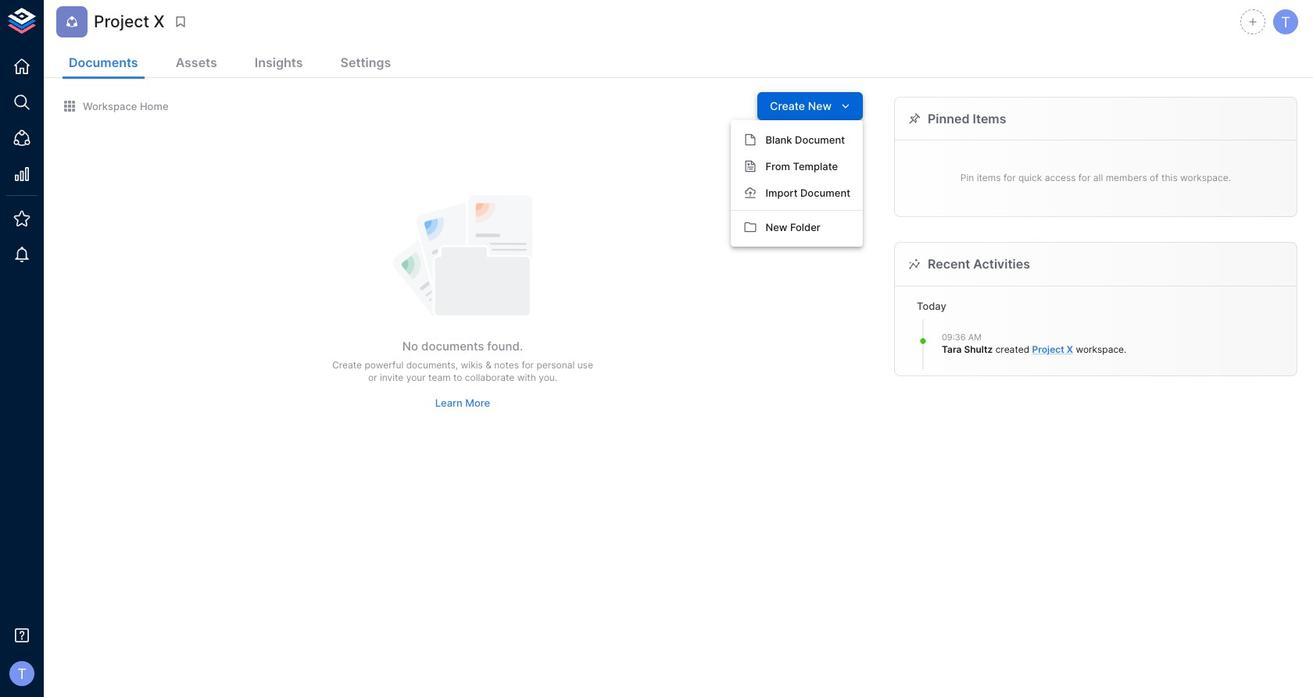 Task type: locate. For each thing, give the bounding box(es) containing it.
&
[[486, 359, 492, 371]]

0 horizontal spatial create
[[332, 359, 362, 371]]

0 vertical spatial project
[[94, 12, 149, 31]]

document down template
[[800, 187, 850, 200]]

0 horizontal spatial project
[[94, 12, 149, 31]]

or
[[368, 372, 377, 384]]

for left quick
[[1004, 172, 1016, 184]]

x left workspace
[[1067, 344, 1073, 356]]

1 vertical spatial project
[[1032, 344, 1064, 356]]

1 vertical spatial x
[[1067, 344, 1073, 356]]

today
[[917, 300, 946, 312]]

project x link
[[1032, 344, 1073, 356]]

you.
[[539, 372, 557, 384]]

template
[[793, 160, 838, 173]]

0 horizontal spatial t
[[17, 666, 26, 683]]

pinned items
[[928, 111, 1006, 127]]

documents
[[69, 55, 138, 70]]

project right created
[[1032, 344, 1064, 356]]

pin
[[961, 172, 974, 184]]

insights link
[[248, 48, 309, 79]]

x
[[154, 12, 165, 31], [1067, 344, 1073, 356]]

document for import document
[[800, 187, 850, 200]]

0 vertical spatial x
[[154, 12, 165, 31]]

0 vertical spatial new
[[808, 99, 832, 112]]

team
[[428, 372, 451, 384]]

create new button
[[757, 92, 863, 121]]

t
[[1281, 13, 1290, 30], [17, 666, 26, 683]]

learn more
[[435, 397, 490, 410]]

home
[[140, 100, 168, 112]]

project
[[94, 12, 149, 31], [1032, 344, 1064, 356]]

project up documents
[[94, 12, 149, 31]]

new left folder
[[766, 221, 787, 233]]

workspace home link
[[63, 99, 168, 113]]

pinned
[[928, 111, 970, 127]]

learn more button
[[431, 392, 494, 416]]

create left "powerful"
[[332, 359, 362, 371]]

document
[[795, 134, 845, 146], [800, 187, 850, 200]]

access
[[1045, 172, 1076, 184]]

0 horizontal spatial t button
[[5, 657, 39, 692]]

1 horizontal spatial project
[[1032, 344, 1064, 356]]

blank document button
[[731, 127, 863, 153]]

0 vertical spatial create
[[770, 99, 805, 112]]

1 vertical spatial t
[[17, 666, 26, 683]]

document inside button
[[795, 134, 845, 146]]

settings
[[340, 55, 391, 70]]

1 horizontal spatial t
[[1281, 13, 1290, 30]]

1 horizontal spatial x
[[1067, 344, 1073, 356]]

1 horizontal spatial for
[[1004, 172, 1016, 184]]

t button
[[1271, 7, 1301, 37], [5, 657, 39, 692]]

activities
[[973, 257, 1030, 272]]

document up template
[[795, 134, 845, 146]]

new folder
[[766, 221, 821, 233]]

project inside 09:36 am tara shultz created project x workspace .
[[1032, 344, 1064, 356]]

no documents found. create powerful documents, wikis & notes for personal use or invite your team to collaborate with you.
[[332, 340, 593, 384]]

found.
[[487, 340, 523, 354]]

new up blank document in the top of the page
[[808, 99, 832, 112]]

1 horizontal spatial t button
[[1271, 7, 1301, 37]]

your
[[406, 372, 426, 384]]

of
[[1150, 172, 1159, 184]]

for
[[1004, 172, 1016, 184], [1078, 172, 1091, 184], [522, 359, 534, 371]]

1 vertical spatial document
[[800, 187, 850, 200]]

import document
[[766, 187, 850, 200]]

blank document
[[766, 134, 845, 146]]

create new
[[770, 99, 832, 112]]

items
[[977, 172, 1001, 184]]

create inside no documents found. create powerful documents, wikis & notes for personal use or invite your team to collaborate with you.
[[332, 359, 362, 371]]

no
[[402, 340, 418, 354]]

1 horizontal spatial create
[[770, 99, 805, 112]]

1 vertical spatial new
[[766, 221, 787, 233]]

0 horizontal spatial x
[[154, 12, 165, 31]]

for left the all
[[1078, 172, 1091, 184]]

1 vertical spatial t button
[[5, 657, 39, 692]]

1 vertical spatial create
[[332, 359, 362, 371]]

tara
[[942, 344, 962, 356]]

x left bookmark icon
[[154, 12, 165, 31]]

09:36 am tara shultz created project x workspace .
[[942, 332, 1127, 356]]

from template button
[[731, 153, 863, 180]]

insights
[[255, 55, 303, 70]]

project x
[[94, 12, 165, 31]]

shultz
[[964, 344, 993, 356]]

create
[[770, 99, 805, 112], [332, 359, 362, 371]]

for up the with
[[522, 359, 534, 371]]

documents link
[[63, 48, 144, 79]]

0 vertical spatial t
[[1281, 13, 1290, 30]]

document inside 'button'
[[800, 187, 850, 200]]

assets
[[176, 55, 217, 70]]

0 vertical spatial document
[[795, 134, 845, 146]]

create up blank
[[770, 99, 805, 112]]

recent
[[928, 257, 970, 272]]

0 vertical spatial t button
[[1271, 7, 1301, 37]]

0 horizontal spatial new
[[766, 221, 787, 233]]

am
[[968, 332, 982, 343]]

folder
[[790, 221, 821, 233]]

new
[[808, 99, 832, 112], [766, 221, 787, 233]]

recent activities
[[928, 257, 1030, 272]]

from
[[766, 160, 790, 173]]

0 horizontal spatial for
[[522, 359, 534, 371]]

wikis
[[461, 359, 483, 371]]

items
[[973, 111, 1006, 127]]

documents,
[[406, 359, 458, 371]]



Task type: vqa. For each thing, say whether or not it's contained in the screenshot.
the bottommost 'Document'
yes



Task type: describe. For each thing, give the bounding box(es) containing it.
t for the top the t button
[[1281, 13, 1290, 30]]

powerful
[[365, 359, 404, 371]]

import document button
[[731, 180, 863, 207]]

new folder button
[[731, 214, 863, 241]]

2 horizontal spatial for
[[1078, 172, 1091, 184]]

from template
[[766, 160, 838, 173]]

document for blank document
[[795, 134, 845, 146]]

use
[[577, 359, 593, 371]]

for inside no documents found. create powerful documents, wikis & notes for personal use or invite your team to collaborate with you.
[[522, 359, 534, 371]]

create inside button
[[770, 99, 805, 112]]

workspace
[[83, 100, 137, 112]]

invite
[[380, 372, 404, 384]]

workspace
[[1076, 344, 1124, 356]]

quick
[[1018, 172, 1042, 184]]

to
[[453, 372, 462, 384]]

more
[[465, 397, 490, 410]]

import
[[766, 187, 798, 200]]

assets link
[[169, 48, 223, 79]]

learn
[[435, 397, 463, 410]]

created
[[996, 344, 1030, 356]]

pin items for quick access for all members of this workspace.
[[961, 172, 1231, 184]]

workspace home
[[83, 100, 168, 112]]

.
[[1124, 344, 1127, 356]]

documents
[[421, 340, 484, 354]]

workspace.
[[1180, 172, 1231, 184]]

this
[[1161, 172, 1178, 184]]

blank
[[766, 134, 792, 146]]

members
[[1106, 172, 1147, 184]]

t for the t button to the left
[[17, 666, 26, 683]]

all
[[1093, 172, 1103, 184]]

09:36
[[942, 332, 966, 343]]

bookmark image
[[173, 15, 187, 29]]

x inside 09:36 am tara shultz created project x workspace .
[[1067, 344, 1073, 356]]

personal
[[537, 359, 575, 371]]

collaborate
[[465, 372, 515, 384]]

1 horizontal spatial new
[[808, 99, 832, 112]]

with
[[517, 372, 536, 384]]

settings link
[[334, 48, 397, 79]]

notes
[[494, 359, 519, 371]]



